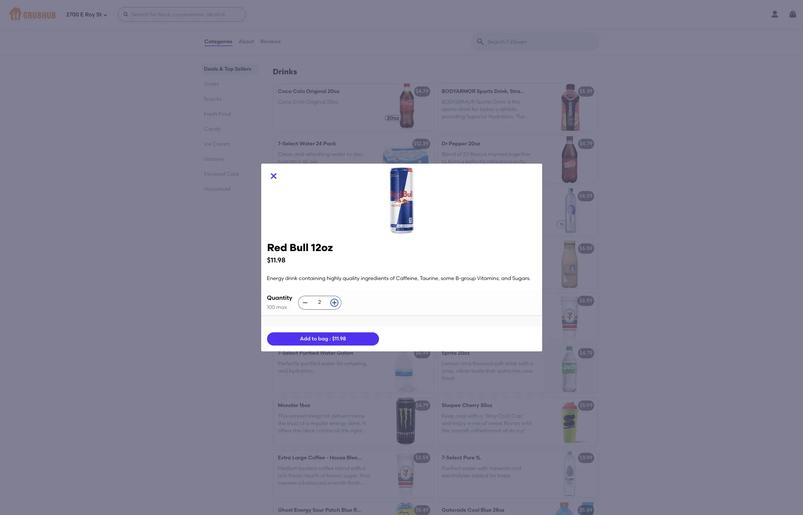 Task type: vqa. For each thing, say whether or not it's contained in the screenshot.
ingredients
yes



Task type: locate. For each thing, give the bounding box(es) containing it.
to right fun
[[287, 35, 292, 41]]

0 vertical spatial drink
[[285, 275, 298, 281]]

0 horizontal spatial for
[[337, 360, 344, 367]]

0 vertical spatial blend
[[442, 151, 456, 157]]

milk,
[[453, 263, 465, 269]]

with up the flavor
[[305, 35, 315, 41]]

for
[[337, 360, 344, 367], [490, 473, 497, 479]]

2 original from the top
[[306, 99, 326, 105]]

water down pure
[[462, 465, 477, 471]]

lemon-lime flavored soft drink with a crisp, clean taste that quenches your thirst.
[[442, 360, 534, 382]]

7- up clean
[[278, 141, 283, 147]]

0 vertical spatial cola
[[293, 88, 305, 95]]

minerals
[[489, 465, 511, 471]]

and down juice
[[331, 263, 341, 269]]

0 vertical spatial strawberry
[[510, 88, 538, 95]]

slurpee cherry 30oz
[[442, 402, 493, 409]]

0 vertical spatial $5.99
[[416, 350, 429, 356]]

strawberry up kiwi
[[302, 298, 330, 304]]

svg image right st
[[103, 13, 108, 17]]

0 vertical spatial -
[[491, 298, 493, 304]]

1 vertical spatial $11.98
[[332, 336, 346, 342]]

red
[[267, 241, 287, 254]]

blend
[[489, 256, 503, 262]]

a inside the blend of 23 flavors married together to form a pefectly refreshing soda.
[[461, 158, 465, 165]]

banana
[[539, 88, 559, 95]]

7-select pure 1l image
[[542, 450, 597, 498]]

a down different
[[316, 35, 320, 41]]

100
[[267, 304, 275, 310]]

0 vertical spatial from
[[349, 256, 361, 262]]

blend inside the blend of 23 flavors married together to form a pefectly refreshing soda.
[[442, 151, 456, 157]]

0 horizontal spatial svg image
[[103, 13, 108, 17]]

2 vertical spatial select
[[447, 455, 462, 461]]

coffee left 'house'
[[308, 455, 325, 461]]

group
[[461, 275, 476, 281]]

2 horizontal spatial svg image
[[332, 300, 337, 306]]

0 horizontal spatial $11.98
[[267, 256, 286, 264]]

1 horizontal spatial $5.99
[[580, 402, 593, 409]]

0 horizontal spatial drinks
[[204, 81, 219, 87]]

0 horizontal spatial electrolytes
[[311, 323, 340, 329]]

gatorade cool blue 28oz image
[[542, 502, 597, 515]]

$11.98 inside red bull 12oz $11.98
[[267, 256, 286, 264]]

0 vertical spatial coca
[[278, 88, 292, 95]]

1 cola from the top
[[293, 88, 305, 95]]

$5.59
[[580, 507, 593, 513]]

refreshing up day.
[[305, 151, 330, 157]]

7- up perfectly
[[278, 350, 283, 356]]

extra for extra large coffee - house blend 24oz
[[278, 455, 291, 461]]

water inside the clean and refreshing water to stay hydrated all day.
[[331, 151, 346, 157]]

$12.39
[[414, 141, 429, 147]]

coffee left 7
[[472, 298, 489, 304]]

electrolit
[[278, 298, 301, 304]]

1 vertical spatial the
[[442, 428, 450, 434]]

with up arabica on the right bottom of page
[[482, 263, 493, 269]]

1 horizontal spatial the
[[442, 428, 450, 434]]

lost
[[341, 323, 350, 329]]

food
[[219, 111, 231, 117]]

for inside purified water with minerals and electrolytes added for taste.
[[490, 473, 497, 479]]

0 horizontal spatial energy
[[267, 275, 284, 281]]

1 horizontal spatial $11.98
[[332, 336, 346, 342]]

ghost energy sour patch blue raspberry 16oz image
[[378, 502, 433, 515]]

svg image
[[789, 10, 798, 19], [123, 11, 129, 17], [302, 300, 308, 306]]

of
[[457, 151, 462, 157], [505, 256, 510, 262], [390, 275, 395, 281], [482, 420, 487, 426], [503, 428, 508, 434]]

0 horizontal spatial 24oz
[[363, 455, 374, 461]]

e
[[80, 11, 84, 18]]

house
[[330, 455, 346, 461]]

and right minerals
[[512, 465, 522, 471]]

monster
[[278, 402, 298, 409]]

blue right patch
[[342, 507, 353, 513]]

1 vertical spatial coca
[[278, 99, 292, 105]]

1 horizontal spatial drink
[[505, 360, 518, 367]]

0 vertical spatial $3.59
[[580, 298, 593, 304]]

30oz
[[481, 402, 493, 409]]

1 coca cola original 20oz from the top
[[278, 88, 340, 95]]

to inside the clean and refreshing water to stay hydrated all day.
[[347, 151, 352, 157]]

1 horizontal spatial large
[[456, 298, 471, 304]]

water down pack
[[331, 151, 346, 157]]

Input item quantity number field
[[312, 296, 328, 309]]

1 vertical spatial cola
[[293, 99, 305, 105]]

extra large coffee - house blend 24oz image
[[378, 450, 433, 498]]

0 vertical spatial purified
[[300, 350, 319, 356]]

max
[[276, 304, 287, 310]]

1 horizontal spatial hydrated
[[326, 316, 348, 322]]

electrolytes down 7-select pure 1l
[[442, 473, 471, 479]]

2700 e roy st
[[66, 11, 102, 18]]

beans
[[505, 271, 520, 277]]

1 horizontal spatial svg image
[[302, 300, 308, 306]]

that's
[[348, 28, 362, 34]]

reviews
[[261, 38, 281, 45]]

1 horizontal spatial strawberry
[[510, 88, 538, 95]]

sprite 20oz
[[442, 350, 470, 356]]

coffee
[[511, 256, 527, 262]]

of left 23
[[457, 151, 462, 157]]

drink up quenches
[[505, 360, 518, 367]]

flavors inside refreshing kiwi and strawberry flavors to keep you hydrated and replenish the electrolytes lost during exercise.
[[278, 316, 294, 322]]

lime
[[461, 360, 472, 367]]

24oz
[[548, 298, 560, 304], [363, 455, 374, 461]]

gallon
[[337, 350, 354, 356]]

drink,
[[494, 88, 509, 95]]

drinks down zesty
[[273, 67, 297, 76]]

red bull 12oz image
[[378, 188, 433, 236]]

0 horizontal spatial refreshing
[[305, 151, 330, 157]]

1 vertical spatial electrolytes
[[442, 473, 471, 479]]

refreshing down married at top right
[[487, 158, 512, 165]]

monster 16oz
[[278, 402, 310, 409]]

flavors up replenish
[[278, 316, 294, 322]]

purified down 7-select pure 1l
[[442, 465, 461, 471]]

0 horizontal spatial hydrated
[[278, 158, 301, 165]]

of up divine
[[505, 256, 510, 262]]

with up icy! in the right bottom of the page
[[522, 420, 532, 426]]

thirst.
[[442, 375, 456, 382]]

0 vertical spatial coffee
[[472, 298, 489, 304]]

from
[[349, 256, 361, 262], [351, 263, 363, 269]]

with inside the discover a creamy blend of coffee and milk, mixed with divine vanilla flavor. the finest arabica beans create a rich and undeniably luscious beverage.
[[482, 263, 493, 269]]

1 vertical spatial $5.99
[[580, 402, 593, 409]]

energy left sour in the left of the page
[[294, 507, 312, 513]]

refreshing inside the blend of 23 flavors married together to form a pefectly refreshing soda.
[[487, 158, 512, 165]]

keep
[[442, 413, 455, 419]]

purified
[[300, 350, 319, 356], [442, 465, 461, 471]]

1 vertical spatial large
[[292, 455, 307, 461]]

the down keep
[[302, 323, 310, 329]]

hydrated down strawberry
[[326, 316, 348, 322]]

$4.59
[[580, 193, 593, 199]]

$11.98 down red
[[267, 256, 286, 264]]

2 vertical spatial 7-
[[442, 455, 447, 461]]

from up not
[[349, 256, 361, 262]]

1 horizontal spatial -
[[491, 298, 493, 304]]

1 horizontal spatial flavors
[[471, 151, 487, 157]]

energy up quantity on the bottom of the page
[[267, 275, 284, 281]]

electrolytes inside purified water with minerals and electrolytes added for taste.
[[442, 473, 471, 479]]

"stay
[[484, 413, 497, 419]]

1 vertical spatial blend
[[347, 455, 361, 461]]

for down gallon
[[337, 360, 344, 367]]

0 vertical spatial original
[[306, 88, 327, 95]]

drinks inside tab
[[204, 81, 219, 87]]

cup"
[[512, 413, 525, 419]]

snacks tab
[[204, 95, 255, 103]]

1 vertical spatial flavors
[[278, 316, 294, 322]]

0 vertical spatial refreshing
[[305, 151, 330, 157]]

with inside lemon-lime flavored soft drink with a crisp, clean taste that quenches your thirst.
[[519, 360, 529, 367]]

1l
[[476, 455, 481, 461]]

the left "smooth"
[[442, 428, 450, 434]]

0 horizontal spatial coffee
[[308, 455, 325, 461]]

1 vertical spatial for
[[490, 473, 497, 479]]

0 vertical spatial the
[[302, 323, 310, 329]]

of inside the blend of 23 flavors married together to form a pefectly refreshing soda.
[[457, 151, 462, 157]]

$3.59 for extra large coffee - house blend 24oz image
[[416, 455, 429, 461]]

and down divine
[[502, 275, 511, 281]]

with up the your
[[519, 360, 529, 367]]

1 original from the top
[[306, 88, 327, 95]]

bull
[[290, 241, 309, 254]]

with up the 'mix' on the bottom right of the page
[[468, 413, 478, 419]]

strawberry right "drink,"
[[510, 88, 538, 95]]

a up the your
[[530, 360, 534, 367]]

water down :
[[320, 350, 336, 356]]

select up perfectly
[[283, 350, 298, 356]]

0 horizontal spatial $3.59
[[416, 455, 429, 461]]

0 vertical spatial 28oz
[[560, 88, 572, 95]]

- left 'house'
[[327, 455, 329, 461]]

16oz right raspberry
[[381, 507, 392, 513]]

a down 23
[[461, 158, 465, 165]]

0 vertical spatial hydrated
[[278, 158, 301, 165]]

hydrated down clean
[[278, 158, 301, 165]]

$4.79 for coca cola original 20oz
[[416, 88, 429, 95]]

water down the a on the left of page
[[278, 263, 292, 269]]

and inside a delicious orange juice free from water or preservtives and not from concentrate.
[[331, 263, 341, 269]]

0 horizontal spatial strawberry
[[302, 298, 330, 304]]

personal care
[[204, 171, 239, 177]]

7- left pure
[[442, 455, 447, 461]]

1 horizontal spatial svg image
[[269, 172, 278, 180]]

drink inside lemon-lime flavored soft drink with a crisp, clean taste that quenches your thirst.
[[505, 360, 518, 367]]

1 horizontal spatial blend
[[442, 151, 456, 157]]

about
[[239, 38, 254, 45]]

ingredients
[[361, 275, 389, 281]]

a left rich
[[460, 278, 463, 284]]

$4.79
[[416, 88, 429, 95], [580, 141, 593, 147], [580, 350, 593, 356], [416, 402, 429, 409]]

1 vertical spatial select
[[283, 350, 298, 356]]

svg image down clean
[[269, 172, 278, 180]]

$4.79 for blend of 23 flavors married together to form a pefectly refreshing soda.
[[580, 141, 593, 147]]

$11.98 right :
[[332, 336, 346, 342]]

coca cola original 20oz
[[278, 88, 340, 95], [278, 99, 339, 105]]

1 horizontal spatial refreshing
[[487, 158, 512, 165]]

finest
[[469, 271, 482, 277]]

of left an
[[503, 428, 508, 434]]

main navigation navigation
[[0, 0, 804, 29]]

hydrated inside the clean and refreshing water to stay hydrated all day.
[[278, 158, 301, 165]]

0 horizontal spatial $5.99
[[416, 350, 429, 356]]

0 horizontal spatial extra
[[278, 455, 291, 461]]

1 horizontal spatial for
[[490, 473, 497, 479]]

select for pure
[[447, 455, 462, 461]]

from right not
[[351, 263, 363, 269]]

1 horizontal spatial electrolytes
[[442, 473, 471, 479]]

1 horizontal spatial extra
[[442, 298, 455, 304]]

1 vertical spatial 24oz
[[363, 455, 374, 461]]

svg image up strawberry
[[332, 300, 337, 306]]

of inside the discover a creamy blend of coffee and milk, mixed with divine vanilla flavor. the finest arabica beans create a rich and undeniably luscious beverage.
[[505, 256, 510, 262]]

0 vertical spatial $11.98
[[267, 256, 286, 264]]

select left pure
[[447, 455, 462, 461]]

- left 7
[[491, 298, 493, 304]]

keep cool with a "stay cold cup" and enjoy a mix of sweet flavors with the smooth refreshment of an icy!
[[442, 413, 532, 434]]

$3.99
[[580, 455, 593, 461]]

1 horizontal spatial purified
[[442, 465, 461, 471]]

day.
[[309, 158, 319, 165]]

2 cola from the top
[[293, 99, 305, 105]]

smooth
[[451, 428, 470, 434]]

1 vertical spatial refreshing
[[487, 158, 512, 165]]

1 horizontal spatial water
[[320, 350, 336, 356]]

blend up the form on the right
[[442, 151, 456, 157]]

to left the form on the right
[[442, 158, 447, 165]]

sellers
[[235, 66, 251, 72]]

dr pepper 20oz
[[442, 141, 480, 147]]

1 vertical spatial coca cola original 20oz
[[278, 99, 339, 105]]

drinks down deals
[[204, 81, 219, 87]]

with inside purified water with minerals and electrolytes added for taste.
[[478, 465, 488, 471]]

0 vertical spatial flavors
[[471, 151, 487, 157]]

coffee for house
[[308, 455, 325, 461]]

flavors up an
[[504, 420, 521, 426]]

vanilla
[[510, 263, 526, 269]]

bodyarmor sports drink, strawberry banana 28oz image
[[542, 84, 597, 131]]

of left the caffeine,
[[390, 275, 395, 281]]

to left keep
[[296, 316, 301, 322]]

juice
[[325, 256, 337, 262]]

purified up purified
[[300, 350, 319, 356]]

0 vertical spatial electrolytes
[[311, 323, 340, 329]]

blue right cool
[[481, 507, 492, 513]]

0 horizontal spatial flavors
[[278, 316, 294, 322]]

0 vertical spatial 7-
[[278, 141, 283, 147]]

and down perfectly
[[278, 368, 288, 374]]

1 vertical spatial purified
[[442, 465, 461, 471]]

water left 24
[[300, 141, 315, 147]]

taste
[[472, 368, 484, 374]]

simply
[[278, 245, 295, 252]]

0 vertical spatial water
[[300, 141, 315, 147]]

perfectly purified water for refueling and hydration.
[[278, 360, 367, 374]]

drinks
[[273, 67, 297, 76], [204, 81, 219, 87]]

and down keep
[[442, 420, 452, 426]]

fresh food tab
[[204, 110, 255, 118]]

household tab
[[204, 185, 255, 193]]

for down minerals
[[490, 473, 497, 479]]

water
[[331, 151, 346, 157], [278, 263, 292, 269], [321, 360, 336, 367], [462, 465, 477, 471]]

1 vertical spatial 16oz
[[381, 507, 392, 513]]

24oz right colombian on the bottom of page
[[548, 298, 560, 304]]

highly
[[327, 275, 342, 281]]

quantity
[[267, 294, 292, 301]]

svg image
[[103, 13, 108, 17], [269, 172, 278, 180], [332, 300, 337, 306]]

0 horizontal spatial 16oz
[[300, 402, 310, 409]]

16oz right monster
[[300, 402, 310, 409]]

starbucks frappuccino vanilla 13.7oz image
[[542, 241, 597, 288]]

delicious
[[283, 256, 305, 262]]

taste.
[[498, 473, 512, 479]]

water down the 7-select purified water gallon
[[321, 360, 336, 367]]

7
[[494, 298, 497, 304]]

refreshing kiwi and strawberry flavors to keep you hydrated and replenish the electrolytes lost during exercise.
[[278, 308, 367, 337]]

$3.59 for extra large coffee - 7 reserve colombian 24oz image
[[580, 298, 593, 304]]

1 vertical spatial water
[[320, 350, 336, 356]]

to left stay
[[347, 151, 352, 157]]

categories
[[204, 38, 233, 45]]

sports
[[477, 88, 493, 95]]

1 coca from the top
[[278, 88, 292, 95]]

quenches
[[497, 368, 522, 374]]

1 vertical spatial hydrated
[[326, 316, 348, 322]]

1 vertical spatial svg image
[[269, 172, 278, 180]]

0 horizontal spatial purified
[[300, 350, 319, 356]]

hydrated inside refreshing kiwi and strawberry flavors to keep you hydrated and replenish the electrolytes lost during exercise.
[[326, 316, 348, 322]]

1 vertical spatial drinks
[[204, 81, 219, 87]]

1 horizontal spatial blue
[[481, 507, 492, 513]]

0 vertical spatial drinks
[[273, 67, 297, 76]]

-
[[491, 298, 493, 304], [327, 455, 329, 461]]

24oz right 'house'
[[363, 455, 374, 461]]

0 vertical spatial energy
[[267, 275, 284, 281]]

$5.99 for keep cool with a "stay cold cup" and enjoy a mix of sweet flavors with the smooth refreshment of an icy!
[[580, 402, 593, 409]]

flavors up the 'pefectly'
[[471, 151, 487, 157]]

electrolytes down 'you'
[[311, 323, 340, 329]]

select up clean
[[283, 141, 298, 147]]

rings
[[346, 20, 359, 27]]

1 vertical spatial original
[[306, 99, 326, 105]]

and down that's in the top of the page
[[353, 35, 363, 41]]

the inside keep cool with a "stay cold cup" and enjoy a mix of sweet flavors with the smooth refreshment of an icy!
[[442, 428, 450, 434]]

7-select pure 1l
[[442, 455, 481, 461]]

0 vertical spatial extra
[[442, 298, 455, 304]]

the
[[302, 323, 310, 329], [442, 428, 450, 434]]

original
[[306, 88, 327, 95], [306, 99, 326, 105]]

0 vertical spatial select
[[283, 141, 298, 147]]

icy!
[[517, 428, 525, 434]]

select for water
[[283, 141, 298, 147]]

blend right 'house'
[[347, 455, 361, 461]]

and up all
[[294, 151, 304, 157]]

and inside keep cool with a "stay cold cup" and enjoy a mix of sweet flavors with the smooth refreshment of an icy!
[[442, 420, 452, 426]]

0 horizontal spatial 28oz
[[493, 507, 505, 513]]

crisp,
[[442, 368, 455, 374]]

1 vertical spatial drink
[[505, 360, 518, 367]]

28oz right cool
[[493, 507, 505, 513]]

with up added
[[478, 465, 488, 471]]

household
[[204, 186, 231, 192]]

clean
[[278, 151, 293, 157]]

drink down "or"
[[285, 275, 298, 281]]

cola
[[293, 88, 305, 95], [293, 99, 305, 105]]

slurpee
[[442, 402, 461, 409]]

a up fun
[[278, 28, 281, 34]]

with inside funyuns® onion flavored rings are a deliciously different snack that's fun to eat, with a crisp texture and zesty onion flavor
[[305, 35, 315, 41]]

1 vertical spatial -
[[327, 455, 329, 461]]

bodyarmor
[[442, 88, 476, 95]]

a inside lemon-lime flavored soft drink with a crisp, clean taste that quenches your thirst.
[[530, 360, 534, 367]]

cool
[[456, 413, 467, 419]]

different
[[310, 28, 331, 34]]

1 horizontal spatial coffee
[[472, 298, 489, 304]]

28oz right banana
[[560, 88, 572, 95]]

- for house
[[327, 455, 329, 461]]

1 vertical spatial energy
[[294, 507, 312, 513]]

undeniably
[[486, 278, 514, 284]]

7- for 7-select water 24 pack
[[278, 141, 283, 147]]

1 vertical spatial 7-
[[278, 350, 283, 356]]

0 vertical spatial for
[[337, 360, 344, 367]]

flavors
[[471, 151, 487, 157], [278, 316, 294, 322], [504, 420, 521, 426]]

$4.79 for lemon-lime flavored soft drink with a crisp, clean taste that quenches your thirst.
[[580, 350, 593, 356]]



Task type: describe. For each thing, give the bounding box(es) containing it.
pack
[[323, 141, 336, 147]]

refreshing inside the clean and refreshing water to stay hydrated all day.
[[305, 151, 330, 157]]

select for purified
[[283, 350, 298, 356]]

red bull 12oz $11.98
[[267, 241, 333, 264]]

7-select water 24 pack image
[[378, 136, 433, 184]]

enjoy
[[453, 420, 466, 426]]

cherry
[[462, 402, 479, 409]]

top
[[225, 66, 234, 72]]

magnifying glass icon image
[[476, 37, 485, 46]]

quantity 100 max
[[267, 294, 292, 310]]

large for extra large coffee - 7 reserve colombian 24oz
[[456, 298, 471, 304]]

flavors inside the blend of 23 flavors married together to form a pefectly refreshing soda.
[[471, 151, 487, 157]]

eat,
[[294, 35, 303, 41]]

water inside purified water with minerals and electrolytes added for taste.
[[462, 465, 477, 471]]

dr pepper 20oz image
[[542, 136, 597, 184]]

add
[[300, 336, 311, 342]]

to left bag
[[312, 336, 317, 342]]

ice cream tab
[[204, 140, 255, 148]]

0 horizontal spatial blend
[[347, 455, 361, 461]]

candy
[[204, 126, 221, 132]]

are
[[360, 20, 369, 27]]

simply orange juice 52oz image
[[378, 241, 433, 288]]

clean and refreshing water to stay hydrated all day.
[[278, 151, 364, 165]]

kiwi
[[306, 308, 315, 314]]

clean
[[457, 368, 470, 374]]

2 blue from the left
[[481, 507, 492, 513]]

lemon-
[[442, 360, 461, 367]]

mix
[[472, 420, 481, 426]]

coffee for 7
[[472, 298, 489, 304]]

1 vertical spatial from
[[351, 263, 363, 269]]

to inside refreshing kiwi and strawberry flavors to keep you hydrated and replenish the electrolytes lost during exercise.
[[296, 316, 301, 322]]

and inside the clean and refreshing water to stay hydrated all day.
[[294, 151, 304, 157]]

containing
[[299, 275, 326, 281]]

$5.99 for perfectly purified water for refueling and hydration.
[[416, 350, 429, 356]]

simply orange juice 52oz
[[278, 245, 343, 252]]

candy tab
[[204, 125, 255, 133]]

electrolit strawberry kiwi 21oz image
[[378, 293, 433, 341]]

funyuns onion flavored rings 6oz image
[[378, 5, 433, 53]]

purified inside purified water with minerals and electrolytes added for taste.
[[442, 465, 461, 471]]

fresh
[[204, 111, 217, 117]]

creamy
[[469, 256, 488, 262]]

$6.59
[[580, 245, 593, 252]]

- for 7
[[491, 298, 493, 304]]

to inside funyuns® onion flavored rings are a deliciously different snack that's fun to eat, with a crisp texture and zesty onion flavor
[[287, 35, 292, 41]]

personal care tab
[[204, 170, 255, 178]]

2 horizontal spatial svg image
[[789, 10, 798, 19]]

1 vertical spatial strawberry
[[302, 298, 330, 304]]

keep
[[302, 316, 314, 322]]

and up flavor.
[[442, 263, 452, 269]]

and up 'you'
[[316, 308, 326, 314]]

and down finest
[[475, 278, 485, 284]]

together
[[509, 151, 531, 157]]

sweet
[[488, 420, 503, 426]]

a up mixed
[[465, 256, 468, 262]]

for inside perfectly purified water for refueling and hydration.
[[337, 360, 344, 367]]

svg image inside main navigation navigation
[[103, 13, 108, 17]]

pure
[[464, 455, 475, 461]]

b-
[[456, 275, 461, 281]]

reserve
[[498, 298, 518, 304]]

flavors inside keep cool with a "stay cold cup" and enjoy a mix of sweet flavors with the smooth refreshment of an icy!
[[504, 420, 521, 426]]

that
[[486, 368, 496, 374]]

strawberry
[[327, 308, 354, 314]]

extra large coffee - 7 reserve colombian 24oz
[[442, 298, 560, 304]]

flavor
[[307, 43, 321, 49]]

7- for 7-select pure 1l
[[442, 455, 447, 461]]

extra large coffee - 7 reserve colombian 24oz image
[[542, 293, 597, 341]]

2 coca from the top
[[278, 99, 292, 105]]

and inside funyuns® onion flavored rings are a deliciously different snack that's fun to eat, with a crisp texture and zesty onion flavor
[[353, 35, 363, 41]]

ghost
[[278, 507, 293, 513]]

and up during
[[349, 316, 359, 322]]

and inside purified water with minerals and electrolytes added for taste.
[[512, 465, 522, 471]]

quality
[[343, 275, 360, 281]]

extra for extra large coffee - 7 reserve colombian 24oz
[[442, 298, 455, 304]]

about button
[[238, 29, 255, 55]]

luscious
[[515, 278, 535, 284]]

water inside perfectly purified water for refueling and hydration.
[[321, 360, 336, 367]]

1 horizontal spatial 28oz
[[560, 88, 572, 95]]

a left the 'mix' on the bottom right of the page
[[468, 420, 471, 426]]

0 horizontal spatial svg image
[[123, 11, 129, 17]]

the inside refreshing kiwi and strawberry flavors to keep you hydrated and replenish the electrolytes lost during exercise.
[[302, 323, 310, 329]]

add to bag : $11.98
[[300, 336, 346, 342]]

2 coca cola original 20oz from the top
[[278, 99, 339, 105]]

sprite 20oz image
[[542, 345, 597, 393]]

gatorade
[[442, 507, 467, 513]]

2 vertical spatial svg image
[[332, 300, 337, 306]]

purified water with minerals and electrolytes added for taste.
[[442, 465, 522, 479]]

soda.
[[513, 158, 527, 165]]

electrolytes inside refreshing kiwi and strawberry flavors to keep you hydrated and replenish the electrolytes lost during exercise.
[[311, 323, 340, 329]]

care
[[227, 171, 239, 177]]

beverage.
[[442, 285, 467, 292]]

create
[[442, 278, 458, 284]]

ice cream
[[204, 141, 230, 147]]

coca cola original 20oz image
[[378, 84, 433, 131]]

zesty
[[278, 43, 290, 49]]

0 horizontal spatial drink
[[285, 275, 298, 281]]

the
[[458, 271, 468, 277]]

1 horizontal spatial drinks
[[273, 67, 297, 76]]

arabica
[[484, 271, 503, 277]]

pefectly
[[466, 158, 486, 165]]

monster 16oz image
[[378, 398, 433, 445]]

funyuns® onion flavored rings are a deliciously different snack that's fun to eat, with a crisp texture and zesty onion flavor
[[278, 20, 369, 49]]

deliciously
[[283, 28, 309, 34]]

juice
[[317, 245, 330, 252]]

raspberry
[[354, 507, 380, 513]]

0 horizontal spatial water
[[300, 141, 315, 147]]

of up the refreshment at bottom
[[482, 420, 487, 426]]

fun
[[278, 35, 286, 41]]

onion
[[292, 43, 306, 49]]

slurpee cherry 30oz image
[[542, 398, 597, 445]]

all
[[302, 158, 308, 165]]

7- for 7-select purified water gallon
[[278, 350, 283, 356]]

a delicious orange juice free from water or preservtives and not from concentrate.
[[278, 256, 363, 277]]

patch
[[325, 507, 340, 513]]

taurine,
[[420, 275, 440, 281]]

7-select purified water gallon image
[[378, 345, 433, 393]]

1 blue from the left
[[342, 507, 353, 513]]

ghost energy sour patch blue raspberry 16oz
[[278, 507, 392, 513]]

deals & top sellers
[[204, 66, 251, 72]]

vitamins,
[[477, 275, 500, 281]]

exercise.
[[278, 330, 300, 337]]

7-select water 24 pack
[[278, 141, 336, 147]]

your
[[523, 368, 534, 374]]

a
[[278, 256, 282, 262]]

&
[[219, 66, 223, 72]]

fresh food
[[204, 111, 231, 117]]

st
[[96, 11, 102, 18]]

and inside perfectly purified water for refueling and hydration.
[[278, 368, 288, 374]]

grocery tab
[[204, 155, 255, 163]]

deals & top sellers tab
[[204, 65, 255, 73]]

an
[[509, 428, 515, 434]]

0 vertical spatial 24oz
[[548, 298, 560, 304]]

dr
[[442, 141, 448, 147]]

gatorade cool blue 28oz
[[442, 507, 505, 513]]

smartwater 1l image
[[542, 188, 597, 236]]

caffeine,
[[396, 275, 419, 281]]

orange
[[296, 245, 315, 252]]

1 horizontal spatial 16oz
[[381, 507, 392, 513]]

0 vertical spatial 16oz
[[300, 402, 310, 409]]

$5.39
[[580, 88, 593, 95]]

discover
[[442, 256, 463, 262]]

sprite
[[442, 350, 457, 356]]

categories button
[[204, 29, 233, 55]]

a up the 'mix' on the bottom right of the page
[[480, 413, 483, 419]]

large for extra large coffee - house blend 24oz
[[292, 455, 307, 461]]

drinks tab
[[204, 80, 255, 88]]

flavor.
[[442, 271, 457, 277]]

to inside the blend of 23 flavors married together to form a pefectly refreshing soda.
[[442, 158, 447, 165]]

water inside a delicious orange juice free from water or preservtives and not from concentrate.
[[278, 263, 292, 269]]



